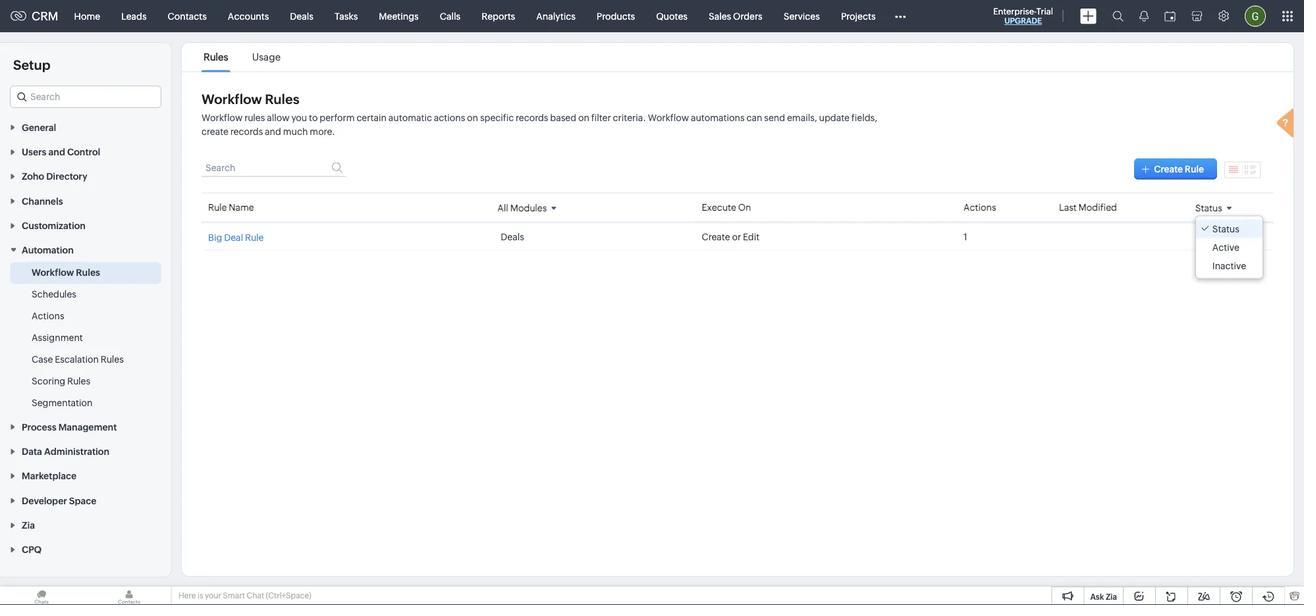 Task type: describe. For each thing, give the bounding box(es) containing it.
workflow rules link
[[32, 266, 100, 279]]

modules
[[511, 203, 547, 213]]

update
[[820, 113, 850, 123]]

workflow up create
[[202, 113, 243, 123]]

marketplace button
[[0, 464, 171, 488]]

crm link
[[11, 9, 58, 23]]

meetings link
[[369, 0, 429, 32]]

actions
[[434, 113, 465, 123]]

1
[[964, 232, 968, 242]]

marketplace
[[22, 471, 76, 482]]

developer space button
[[0, 488, 171, 513]]

channels button
[[0, 188, 171, 213]]

zoho directory
[[22, 171, 87, 182]]

general
[[22, 122, 56, 133]]

Search text field
[[202, 158, 347, 177]]

rules
[[245, 113, 265, 123]]

leads link
[[111, 0, 157, 32]]

1 vertical spatial records
[[231, 127, 263, 137]]

calls
[[440, 11, 461, 21]]

sales
[[709, 11, 732, 21]]

assignment
[[32, 333, 83, 343]]

or
[[733, 232, 742, 242]]

directory
[[46, 171, 87, 182]]

1 on from the left
[[467, 113, 478, 123]]

control
[[67, 147, 100, 157]]

data administration button
[[0, 439, 171, 464]]

actions inside automation region
[[32, 311, 64, 322]]

more.
[[310, 127, 335, 137]]

1 horizontal spatial workflow rules
[[202, 92, 300, 107]]

contacts image
[[88, 587, 171, 606]]

automatic
[[389, 113, 432, 123]]

all modules
[[498, 203, 547, 213]]

create for create rule
[[1155, 164, 1184, 174]]

users
[[22, 147, 46, 157]]

quotes link
[[646, 0, 699, 32]]

reports link
[[471, 0, 526, 32]]

setup
[[13, 57, 50, 72]]

data
[[22, 447, 42, 457]]

workflow rules inside automation region
[[32, 268, 100, 278]]

rules down contacts
[[204, 51, 228, 63]]

deals link
[[280, 0, 324, 32]]

rule inside button
[[1185, 164, 1205, 174]]

rules inside scoring rules link
[[67, 376, 90, 387]]

calendar image
[[1165, 11, 1176, 21]]

1 horizontal spatial rule
[[245, 232, 264, 243]]

zoho
[[22, 171, 44, 182]]

schedules link
[[32, 288, 76, 301]]

contacts link
[[157, 0, 217, 32]]

cpq button
[[0, 538, 171, 562]]

big deal rule
[[208, 232, 264, 243]]

All Modules field
[[498, 199, 562, 216]]

0 horizontal spatial rule
[[208, 202, 227, 213]]

administration
[[44, 447, 109, 457]]

projects link
[[831, 0, 887, 32]]

deals inside deals link
[[290, 11, 314, 21]]

signals element
[[1132, 0, 1157, 32]]

active
[[1213, 242, 1240, 253]]

last modified
[[1060, 202, 1118, 213]]

rule name
[[208, 202, 254, 213]]

accounts link
[[217, 0, 280, 32]]

schedules
[[32, 289, 76, 300]]

smart
[[223, 592, 245, 601]]

0 vertical spatial records
[[516, 113, 549, 123]]

edit
[[743, 232, 760, 242]]

deal
[[224, 232, 243, 243]]

inactive
[[1213, 261, 1247, 271]]

sales orders
[[709, 11, 763, 21]]

usage link
[[250, 51, 283, 63]]

1 vertical spatial zia
[[1106, 593, 1118, 602]]

on
[[739, 202, 752, 213]]

scoring rules link
[[32, 375, 90, 388]]

workflow rules allow you to perform certain automatic actions on specific records based on filter criteria. workflow automations can send emails, update fields, create records and much more.
[[202, 113, 878, 137]]

reports
[[482, 11, 516, 21]]

execute on
[[702, 202, 752, 213]]

automations
[[691, 113, 745, 123]]

big
[[208, 232, 222, 243]]

tasks
[[335, 11, 358, 21]]

segmentation link
[[32, 397, 93, 410]]



Task type: vqa. For each thing, say whether or not it's contained in the screenshot.
"logo"
no



Task type: locate. For each thing, give the bounding box(es) containing it.
tree containing status
[[1197, 216, 1263, 278]]

1 horizontal spatial and
[[265, 127, 281, 137]]

Search text field
[[11, 86, 161, 107]]

0 horizontal spatial and
[[48, 147, 65, 157]]

workflow rules
[[202, 92, 300, 107], [32, 268, 100, 278]]

and
[[265, 127, 281, 137], [48, 147, 65, 157]]

process management button
[[0, 415, 171, 439]]

create inside button
[[1155, 164, 1184, 174]]

1 horizontal spatial deals
[[501, 232, 525, 242]]

chats image
[[0, 587, 83, 606]]

workflow rules up schedules link
[[32, 268, 100, 278]]

channels
[[22, 196, 63, 207]]

ask
[[1091, 593, 1105, 602]]

modified
[[1079, 202, 1118, 213]]

here is your smart chat (ctrl+space)
[[179, 592, 312, 601]]

0 vertical spatial status
[[1196, 203, 1223, 213]]

rules link
[[202, 51, 230, 63]]

on right actions
[[467, 113, 478, 123]]

deals
[[290, 11, 314, 21], [501, 232, 525, 242]]

based
[[550, 113, 577, 123]]

create menu image
[[1081, 8, 1097, 24]]

1 vertical spatial status
[[1213, 224, 1240, 234]]

0 horizontal spatial create
[[702, 232, 731, 242]]

profile element
[[1238, 0, 1275, 32]]

1 vertical spatial actions
[[32, 311, 64, 322]]

space
[[69, 496, 97, 506]]

general button
[[0, 115, 171, 139]]

case
[[32, 355, 53, 365]]

1 horizontal spatial actions
[[964, 202, 997, 213]]

customization button
[[0, 213, 171, 238]]

actions down the schedules
[[32, 311, 64, 322]]

create
[[1155, 164, 1184, 174], [702, 232, 731, 242]]

rule right deal
[[245, 232, 264, 243]]

1 vertical spatial and
[[48, 147, 65, 157]]

0 horizontal spatial deals
[[290, 11, 314, 21]]

specific
[[480, 113, 514, 123]]

records
[[516, 113, 549, 123], [231, 127, 263, 137]]

search element
[[1105, 0, 1132, 32]]

allow
[[267, 113, 290, 123]]

create
[[202, 127, 229, 137]]

and right users
[[48, 147, 65, 157]]

upgrade
[[1005, 16, 1043, 25]]

1 horizontal spatial zia
[[1106, 593, 1118, 602]]

2 on from the left
[[579, 113, 590, 123]]

filter
[[592, 113, 611, 123]]

management
[[58, 422, 117, 433]]

0 horizontal spatial records
[[231, 127, 263, 137]]

0 vertical spatial deals
[[290, 11, 314, 21]]

create rule button
[[1135, 158, 1218, 180]]

can
[[747, 113, 763, 123]]

2 horizontal spatial rule
[[1185, 164, 1205, 174]]

create menu element
[[1073, 0, 1105, 32]]

products
[[597, 11, 635, 21]]

much
[[283, 127, 308, 137]]

sales orders link
[[699, 0, 774, 32]]

here
[[179, 592, 196, 601]]

you
[[292, 113, 307, 123]]

1 horizontal spatial on
[[579, 113, 590, 123]]

None field
[[10, 86, 161, 108]]

status inside field
[[1196, 203, 1223, 213]]

to
[[309, 113, 318, 123]]

perform
[[320, 113, 355, 123]]

process
[[22, 422, 56, 433]]

create rule
[[1155, 164, 1205, 174]]

0 horizontal spatial workflow rules
[[32, 268, 100, 278]]

workflow up schedules link
[[32, 268, 74, 278]]

0 vertical spatial create
[[1155, 164, 1184, 174]]

and inside workflow rules allow you to perform certain automatic actions on specific records based on filter criteria. workflow automations can send emails, update fields, create records and much more.
[[265, 127, 281, 137]]

case escalation rules link
[[32, 353, 124, 366]]

projects
[[842, 11, 876, 21]]

create for create or edit
[[702, 232, 731, 242]]

ask zia
[[1091, 593, 1118, 602]]

deals down all on the top left
[[501, 232, 525, 242]]

leads
[[121, 11, 147, 21]]

is
[[198, 592, 203, 601]]

actions up 1 at the top right of page
[[964, 202, 997, 213]]

status for status field at the right of page
[[1196, 203, 1223, 213]]

send
[[765, 113, 786, 123]]

Status field
[[1196, 199, 1238, 216]]

your
[[205, 592, 221, 601]]

automation region
[[0, 262, 171, 415]]

users and control
[[22, 147, 100, 157]]

usage
[[252, 51, 281, 63]]

accounts
[[228, 11, 269, 21]]

rules down automation dropdown button at top
[[76, 268, 100, 278]]

workflow
[[202, 92, 262, 107], [202, 113, 243, 123], [648, 113, 689, 123], [32, 268, 74, 278]]

1 vertical spatial workflow rules
[[32, 268, 100, 278]]

developer
[[22, 496, 67, 506]]

records left the based
[[516, 113, 549, 123]]

0 horizontal spatial zia
[[22, 520, 35, 531]]

(ctrl+space)
[[266, 592, 312, 601]]

workflow right criteria.
[[648, 113, 689, 123]]

users and control button
[[0, 139, 171, 164]]

execute
[[702, 202, 737, 213]]

on
[[467, 113, 478, 123], [579, 113, 590, 123]]

analytics
[[537, 11, 576, 21]]

and down allow
[[265, 127, 281, 137]]

2 vertical spatial rule
[[245, 232, 264, 243]]

contacts
[[168, 11, 207, 21]]

1 horizontal spatial create
[[1155, 164, 1184, 174]]

workflow rules up rules
[[202, 92, 300, 107]]

1 horizontal spatial records
[[516, 113, 549, 123]]

zia inside dropdown button
[[22, 520, 35, 531]]

emails,
[[788, 113, 818, 123]]

0 vertical spatial workflow rules
[[202, 92, 300, 107]]

workflow up rules
[[202, 92, 262, 107]]

0 vertical spatial and
[[265, 127, 281, 137]]

rule up status field at the right of page
[[1185, 164, 1205, 174]]

calls link
[[429, 0, 471, 32]]

zia button
[[0, 513, 171, 538]]

Other Modules field
[[887, 6, 915, 27]]

data administration
[[22, 447, 109, 457]]

customization
[[22, 221, 86, 231]]

status inside tree
[[1213, 224, 1240, 234]]

rule
[[1185, 164, 1205, 174], [208, 202, 227, 213], [245, 232, 264, 243]]

rule left name
[[208, 202, 227, 213]]

zia up cpq
[[22, 520, 35, 531]]

enterprise-
[[994, 6, 1037, 16]]

create or edit
[[702, 232, 760, 242]]

list containing rules
[[192, 43, 293, 72]]

1 vertical spatial rule
[[208, 202, 227, 213]]

tasks link
[[324, 0, 369, 32]]

fields,
[[852, 113, 878, 123]]

0 vertical spatial actions
[[964, 202, 997, 213]]

rules down case escalation rules
[[67, 376, 90, 387]]

analytics link
[[526, 0, 586, 32]]

rules inside workflow rules link
[[76, 268, 100, 278]]

0 horizontal spatial actions
[[32, 311, 64, 322]]

status for tree containing status
[[1213, 224, 1240, 234]]

and inside dropdown button
[[48, 147, 65, 157]]

zia right ask
[[1106, 593, 1118, 602]]

workflow inside automation region
[[32, 268, 74, 278]]

records down rules
[[231, 127, 263, 137]]

big deal rule link
[[208, 231, 264, 243]]

scoring
[[32, 376, 65, 387]]

services
[[784, 11, 820, 21]]

list
[[192, 43, 293, 72]]

crm
[[32, 9, 58, 23]]

on left 'filter'
[[579, 113, 590, 123]]

1 vertical spatial deals
[[501, 232, 525, 242]]

0 vertical spatial rule
[[1185, 164, 1205, 174]]

0 horizontal spatial on
[[467, 113, 478, 123]]

0 vertical spatial zia
[[22, 520, 35, 531]]

process management
[[22, 422, 117, 433]]

developer space
[[22, 496, 97, 506]]

orders
[[734, 11, 763, 21]]

automation
[[22, 245, 74, 256]]

rules up allow
[[265, 92, 300, 107]]

rules
[[204, 51, 228, 63], [265, 92, 300, 107], [76, 268, 100, 278], [101, 355, 124, 365], [67, 376, 90, 387]]

scoring rules
[[32, 376, 90, 387]]

assignment link
[[32, 332, 83, 345]]

rules right the escalation
[[101, 355, 124, 365]]

criteria.
[[613, 113, 646, 123]]

search image
[[1113, 11, 1124, 22]]

certain
[[357, 113, 387, 123]]

signals image
[[1140, 11, 1149, 22]]

case escalation rules
[[32, 355, 124, 365]]

profile image
[[1246, 6, 1267, 27]]

deals left tasks
[[290, 11, 314, 21]]

1 vertical spatial create
[[702, 232, 731, 242]]

trial
[[1037, 6, 1054, 16]]

rules inside case escalation rules link
[[101, 355, 124, 365]]

last
[[1060, 202, 1077, 213]]

tree
[[1197, 216, 1263, 278]]



